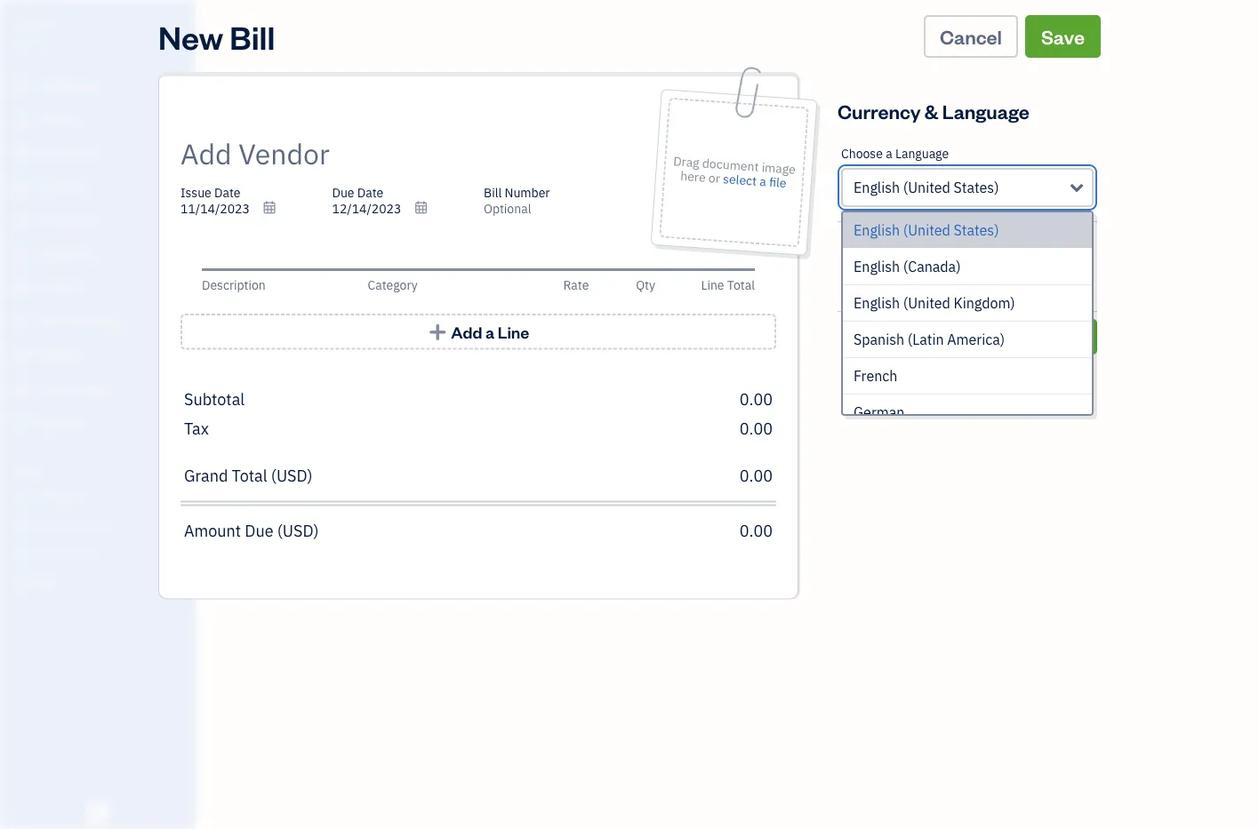 Task type: locate. For each thing, give the bounding box(es) containing it.
timer image
[[12, 314, 33, 332]]

select a file
[[723, 170, 787, 191]]

0 vertical spatial states)
[[954, 178, 999, 197]]

2 date from the left
[[357, 184, 384, 201]]

bill left number
[[484, 184, 502, 201]]

0 vertical spatial line
[[701, 277, 724, 293]]

english
[[854, 178, 900, 197], [854, 221, 900, 240], [854, 257, 900, 276], [854, 294, 900, 313]]

choose
[[841, 145, 883, 162], [841, 235, 883, 252]]

1 (united from the top
[[903, 178, 950, 197]]

america)
[[947, 330, 1005, 349]]

choose down currency & language
[[841, 145, 883, 162]]

(united
[[903, 178, 950, 197], [903, 221, 950, 240], [903, 294, 950, 313]]

cancel down english (united kingdom)
[[901, 326, 953, 347]]

0 horizontal spatial date
[[214, 184, 241, 201]]

(united inside english (united states) field
[[903, 178, 950, 197]]

states) up english (united states) option
[[954, 178, 999, 197]]

0 vertical spatial total
[[727, 277, 755, 293]]

1 vertical spatial (united
[[903, 221, 950, 240]]

report image
[[12, 415, 33, 433]]

(usd) up amount due (usd)
[[271, 466, 313, 486]]

english (united states) up "(canada)"
[[854, 221, 999, 240]]

a for file
[[759, 173, 767, 190]]

2 vertical spatial (united
[[903, 294, 950, 313]]

0.00 for subtotal
[[740, 389, 773, 410]]

language
[[942, 98, 1029, 124], [895, 145, 949, 162]]

choose a language element
[[838, 133, 1097, 222]]

(united inside english (united states) option
[[903, 221, 950, 240]]

3 (united from the top
[[903, 294, 950, 313]]

german
[[854, 403, 905, 422]]

rate
[[563, 277, 589, 293]]

(canada)
[[903, 257, 961, 276]]

line right qty
[[701, 277, 724, 293]]

Due Date text field
[[332, 200, 439, 216]]

1 horizontal spatial total
[[727, 277, 755, 293]]

english (united states) inside option
[[854, 221, 999, 240]]

2 english from the top
[[854, 221, 900, 240]]

chart image
[[12, 382, 33, 399]]

0 horizontal spatial total
[[232, 466, 267, 486]]

2 choose from the top
[[841, 235, 883, 252]]

due down vendor text box
[[332, 184, 354, 201]]

3 english from the top
[[854, 257, 900, 276]]

0 horizontal spatial due
[[245, 521, 273, 542]]

2 (united from the top
[[903, 221, 950, 240]]

add a line
[[451, 321, 529, 342]]

(latin
[[908, 330, 944, 349]]

choose inside choose a language element
[[841, 145, 883, 162]]

0 vertical spatial (united
[[903, 178, 950, 197]]

drag
[[673, 153, 700, 171]]

a down currency & language
[[886, 145, 893, 162]]

choose inside the "choose a currency" element
[[841, 235, 883, 252]]

line inside 'button'
[[498, 321, 529, 342]]

3 0.00 from the top
[[740, 466, 773, 486]]

1 english (united states) from the top
[[854, 178, 999, 197]]

description
[[202, 277, 266, 293]]

1 vertical spatial currency
[[895, 235, 946, 252]]

a for line
[[485, 321, 494, 342]]

due right amount
[[245, 521, 273, 542]]

list box
[[843, 213, 1092, 431]]

1 horizontal spatial bill
[[484, 184, 502, 201]]

0 vertical spatial cancel
[[940, 24, 1002, 49]]

1 vertical spatial (usd)
[[277, 521, 319, 542]]

a right the add
[[485, 321, 494, 342]]

english (united states)
[[854, 178, 999, 197], [854, 221, 999, 240]]

currency up choose a language
[[838, 98, 921, 124]]

grand total (usd)
[[184, 466, 313, 486]]

english (united states) down choose a language
[[854, 178, 999, 197]]

0 horizontal spatial line
[[498, 321, 529, 342]]

drag document image here or
[[673, 153, 796, 187]]

0 vertical spatial language
[[942, 98, 1029, 124]]

0 vertical spatial currency
[[838, 98, 921, 124]]

cancel button up currency & language
[[924, 15, 1018, 58]]

1 vertical spatial language
[[895, 145, 949, 162]]

date
[[214, 184, 241, 201], [357, 184, 384, 201]]

(united up (latin
[[903, 294, 950, 313]]

expense image
[[12, 246, 33, 264]]

line
[[701, 277, 724, 293], [498, 321, 529, 342]]

1 vertical spatial states)
[[954, 221, 999, 240]]

4 english from the top
[[854, 294, 900, 313]]

(united for english (united states) field
[[903, 178, 950, 197]]

date down vendor text box
[[357, 184, 384, 201]]

choose a currency
[[841, 235, 946, 252]]

english inside the english (canada) option
[[854, 257, 900, 276]]

german option
[[843, 395, 1092, 431]]

1 vertical spatial choose
[[841, 235, 883, 252]]

spanish (latin america)
[[854, 330, 1005, 349]]

apps image
[[13, 461, 190, 475]]

new
[[158, 15, 223, 57]]

(usd)
[[271, 466, 313, 486], [277, 521, 319, 542]]

0 vertical spatial choose
[[841, 145, 883, 162]]

plus image
[[428, 323, 448, 341]]

1 vertical spatial due
[[245, 521, 273, 542]]

1 vertical spatial bill
[[484, 184, 502, 201]]

due date
[[332, 184, 384, 201]]

date right issue
[[214, 184, 241, 201]]

team members image
[[13, 489, 190, 503]]

english (united kingdom)
[[854, 294, 1015, 313]]

bill right new
[[230, 15, 275, 57]]

english up spanish
[[854, 294, 900, 313]]

currency
[[838, 98, 921, 124], [895, 235, 946, 252]]

choose a currency element
[[838, 222, 1097, 312]]

english for english (united kingdom) option on the top of the page
[[854, 294, 900, 313]]

bill number
[[484, 184, 550, 201]]

0.00
[[740, 389, 773, 410], [740, 418, 773, 439], [740, 466, 773, 486], [740, 521, 773, 542]]

total
[[727, 277, 755, 293], [232, 466, 267, 486]]

a up english (canada)
[[886, 235, 893, 252]]

due
[[332, 184, 354, 201], [245, 521, 273, 542]]

states) up the english (canada) option
[[954, 221, 999, 240]]

a for currency
[[886, 235, 893, 252]]

cancel up currency & language
[[940, 24, 1002, 49]]

estimate image
[[12, 145, 33, 163]]

language for currency & language
[[942, 98, 1029, 124]]

or
[[708, 169, 721, 187]]

1 horizontal spatial date
[[357, 184, 384, 201]]

english (united kingdom) option
[[843, 285, 1092, 322]]

english down choose a currency
[[854, 257, 900, 276]]

bill
[[230, 15, 275, 57], [484, 184, 502, 201]]

language down &
[[895, 145, 949, 162]]

a inside 'select a file'
[[759, 173, 767, 190]]

1 english from the top
[[854, 178, 900, 197]]

english for english (united states) option
[[854, 221, 900, 240]]

0 vertical spatial bill
[[230, 15, 275, 57]]

0 vertical spatial english (united states)
[[854, 178, 999, 197]]

2 english (united states) from the top
[[854, 221, 999, 240]]

1 0.00 from the top
[[740, 389, 773, 410]]

1 horizontal spatial due
[[332, 184, 354, 201]]

a
[[886, 145, 893, 162], [759, 173, 767, 190], [886, 235, 893, 252], [485, 321, 494, 342]]

settings image
[[13, 574, 190, 589]]

choose up english (canada)
[[841, 235, 883, 252]]

project image
[[12, 280, 33, 298]]

english (canada) option
[[843, 249, 1092, 285]]

1 vertical spatial english (united states)
[[854, 221, 999, 240]]

english down choose a language
[[854, 178, 900, 197]]

list box containing english (united states)
[[843, 213, 1092, 431]]

amount due (usd)
[[184, 521, 319, 542]]

2 states) from the top
[[954, 221, 999, 240]]

Language field
[[841, 168, 1094, 207]]

0 vertical spatial cancel button
[[924, 15, 1018, 58]]

french option
[[843, 358, 1092, 395]]

bank connections image
[[13, 546, 190, 560]]

amount
[[184, 521, 241, 542]]

owner
[[14, 36, 47, 50]]

language right &
[[942, 98, 1029, 124]]

0 vertical spatial (usd)
[[271, 466, 313, 486]]

english (canada)
[[854, 257, 961, 276]]

(usd) down grand total (usd)
[[277, 521, 319, 542]]

(united for list box containing english (united states)
[[903, 221, 950, 240]]

1 vertical spatial total
[[232, 466, 267, 486]]

Issue Date text field
[[181, 200, 287, 216]]

english inside english (united kingdom) option
[[854, 294, 900, 313]]

a inside 'button'
[[485, 321, 494, 342]]

(united down choose a language
[[903, 178, 950, 197]]

1 date from the left
[[214, 184, 241, 201]]

1 vertical spatial line
[[498, 321, 529, 342]]

spanish
[[854, 330, 904, 349]]

french
[[854, 367, 898, 386]]

states)
[[954, 178, 999, 197], [954, 221, 999, 240]]

(usd) for grand total (usd)
[[271, 466, 313, 486]]

english up english (canada)
[[854, 221, 900, 240]]

grand
[[184, 466, 228, 486]]

0 vertical spatial due
[[332, 184, 354, 201]]

cancel button
[[924, 15, 1018, 58], [838, 319, 1016, 355]]

line right the add
[[498, 321, 529, 342]]

0 horizontal spatial bill
[[230, 15, 275, 57]]

(united up "(canada)"
[[903, 221, 950, 240]]

items and services image
[[13, 518, 190, 532]]

a left file
[[759, 173, 767, 190]]

cancel
[[940, 24, 1002, 49], [901, 326, 953, 347]]

2 0.00 from the top
[[740, 418, 773, 439]]

save button
[[1025, 15, 1101, 58]]

spanish (latin america) option
[[843, 322, 1092, 358]]

cancel button down english (united kingdom)
[[838, 319, 1016, 355]]

english inside english (united states) option
[[854, 221, 900, 240]]

1 states) from the top
[[954, 178, 999, 197]]

Bill Number text field
[[484, 200, 617, 216]]

currency up "(canada)"
[[895, 235, 946, 252]]

number
[[505, 184, 550, 201]]

document
[[702, 155, 760, 175]]

1 choose from the top
[[841, 145, 883, 162]]

Vendor text field
[[181, 136, 617, 171]]



Task type: describe. For each thing, give the bounding box(es) containing it.
issue date
[[181, 184, 241, 201]]

0.00 for tax
[[740, 418, 773, 439]]

main element
[[0, 0, 240, 830]]

money image
[[12, 348, 33, 365]]

1 vertical spatial cancel
[[901, 326, 953, 347]]

english (united states) option
[[843, 213, 1092, 249]]

here
[[680, 167, 706, 186]]

date for due date
[[357, 184, 384, 201]]

freshbooks image
[[84, 801, 112, 823]]

apple
[[14, 16, 52, 34]]

language for choose a language
[[895, 145, 949, 162]]

english (united states) inside field
[[854, 178, 999, 197]]

invoice image
[[12, 179, 33, 197]]

apple owner
[[14, 16, 52, 50]]

date for issue date
[[214, 184, 241, 201]]

1 horizontal spatial line
[[701, 277, 724, 293]]

add a line button
[[181, 314, 776, 350]]

add
[[451, 321, 482, 342]]

0.00 for grand total (usd)
[[740, 466, 773, 486]]

qty
[[636, 277, 655, 293]]

tax
[[184, 418, 209, 439]]

kingdom)
[[954, 294, 1015, 313]]

1 vertical spatial cancel button
[[838, 319, 1016, 355]]

category
[[368, 277, 418, 293]]

choose a language
[[841, 145, 949, 162]]

english inside english (united states) field
[[854, 178, 900, 197]]

image
[[761, 159, 796, 178]]

choose for choose a currency
[[841, 235, 883, 252]]

issue
[[181, 184, 211, 201]]

(united inside english (united kingdom) option
[[903, 294, 950, 313]]

new bill
[[158, 15, 275, 57]]

states) inside field
[[954, 178, 999, 197]]

payment image
[[12, 213, 33, 230]]

4 0.00 from the top
[[740, 521, 773, 542]]

line total
[[701, 277, 755, 293]]

dashboard image
[[12, 77, 33, 95]]

total for grand
[[232, 466, 267, 486]]

subtotal
[[184, 389, 245, 410]]

select
[[723, 170, 757, 189]]

english for the english (canada) option
[[854, 257, 900, 276]]

&
[[925, 98, 939, 124]]

save
[[1041, 24, 1085, 49]]

choose for choose a language
[[841, 145, 883, 162]]

currency & language
[[838, 98, 1029, 124]]

file
[[769, 174, 787, 191]]

client image
[[12, 111, 33, 129]]

(usd) for amount due (usd)
[[277, 521, 319, 542]]

states) inside option
[[954, 221, 999, 240]]

total for line
[[727, 277, 755, 293]]

a for language
[[886, 145, 893, 162]]



Task type: vqa. For each thing, say whether or not it's contained in the screenshot.
THE /
no



